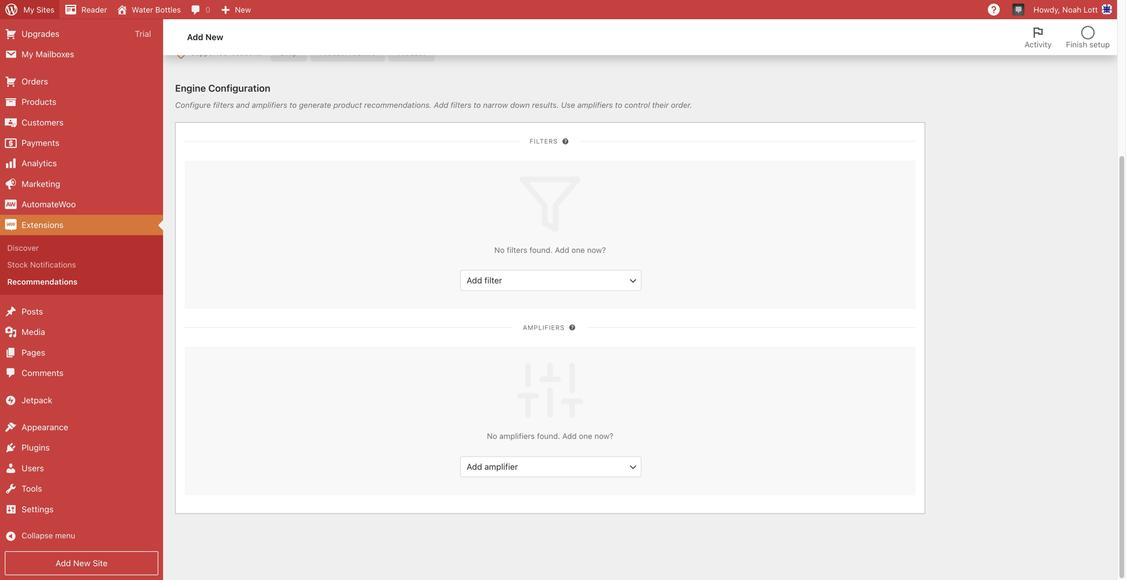 Task type: describe. For each thing, give the bounding box(es) containing it.
collapse
[[22, 531, 53, 540]]

1 horizontal spatial filters
[[451, 100, 472, 109]]

1 horizontal spatial amplifiers
[[500, 432, 535, 441]]

notification image
[[1014, 4, 1024, 14]]

site
[[93, 559, 108, 569]]

product archive
[[320, 49, 376, 57]]

order.
[[671, 100, 692, 109]]

my for my sites
[[23, 5, 34, 14]]

water bottles link
[[112, 0, 186, 19]]

found. for filters
[[530, 245, 553, 254]]

add new site link
[[5, 552, 158, 576]]

sites
[[36, 5, 54, 14]]

filters
[[530, 138, 558, 145]]

one for no filters found. add one now?
[[572, 245, 585, 254]]

marketing link
[[0, 174, 163, 194]]

toolbar navigation
[[0, 0, 1117, 22]]

finish setup button
[[1059, 19, 1117, 55]]

new for add new
[[205, 32, 223, 42]]

upgrades
[[22, 29, 59, 39]]

home
[[36, 8, 59, 18]]

customers link
[[0, 112, 163, 133]]

engine configuration
[[175, 82, 271, 94]]

discover
[[7, 244, 39, 253]]

supported
[[191, 49, 227, 57]]

posts
[[22, 307, 43, 317]]

their
[[652, 100, 669, 109]]

orders
[[22, 76, 48, 86]]

pages link
[[0, 343, 163, 363]]

use
[[561, 100, 575, 109]]

analytics link
[[0, 153, 163, 174]]

noah
[[1063, 5, 1082, 14]]

tab list containing activity
[[1018, 19, 1117, 55]]

new link
[[215, 0, 256, 19]]

activity
[[1025, 40, 1052, 49]]

product for product
[[398, 49, 425, 57]]

down
[[510, 100, 530, 109]]

my for my home
[[22, 8, 33, 18]]

product for product archive
[[320, 49, 347, 57]]

now? for no amplifiers found. add one now?
[[595, 432, 614, 441]]

and
[[236, 100, 250, 109]]

0 horizontal spatial amplifiers
[[252, 100, 287, 109]]

posts link
[[0, 302, 163, 322]]

my mailboxes link
[[0, 44, 163, 65]]

add new
[[187, 32, 223, 42]]

0 link
[[186, 0, 215, 19]]

supported locations:
[[191, 49, 263, 57]]

payments
[[22, 138, 59, 148]]

my sites link
[[0, 0, 59, 19]]

filters for no
[[507, 245, 528, 254]]

products
[[22, 97, 56, 107]]

locations:
[[229, 49, 263, 57]]

new inside toolbar navigation
[[235, 5, 251, 14]]

0
[[206, 5, 210, 14]]

appearance
[[22, 423, 68, 432]]

no filters found. add one now?
[[495, 245, 606, 254]]

extensions
[[22, 220, 64, 230]]

stock notifications link
[[0, 257, 163, 273]]

pages
[[22, 348, 45, 358]]

jetpack link
[[0, 390, 163, 411]]

menu
[[55, 531, 75, 540]]

marketing
[[22, 179, 60, 189]]

media
[[22, 327, 45, 337]]

one for no amplifiers found. add one now?
[[579, 432, 593, 441]]

shop
[[280, 49, 298, 57]]

mailboxes
[[36, 49, 74, 59]]

engine
[[175, 82, 206, 94]]

filters for configure
[[213, 100, 234, 109]]

stock notifications
[[7, 260, 76, 269]]

appearance link
[[0, 417, 163, 438]]

product
[[334, 100, 362, 109]]

configure filters and amplifiers to generate product recommendations. add filters to narrow down results. use amplifiers to control their order.
[[175, 100, 692, 109]]

recommendations.
[[364, 100, 432, 109]]



Task type: vqa. For each thing, say whether or not it's contained in the screenshot.
the
no



Task type: locate. For each thing, give the bounding box(es) containing it.
my for my mailboxes
[[22, 49, 33, 59]]

customers
[[22, 117, 64, 127]]

my inside my sites "link"
[[23, 5, 34, 14]]

automatewoo link
[[0, 194, 163, 215]]

2 horizontal spatial to
[[615, 100, 623, 109]]

0 horizontal spatial to
[[290, 100, 297, 109]]

settings
[[22, 505, 54, 515]]

1 vertical spatial now?
[[595, 432, 614, 441]]

bottles
[[155, 5, 181, 14]]

extensions link
[[0, 215, 163, 235]]

3 to from the left
[[615, 100, 623, 109]]

now?
[[587, 245, 606, 254], [595, 432, 614, 441]]

plugins link
[[0, 438, 163, 459]]

products link
[[0, 92, 163, 112]]

finish setup
[[1066, 40, 1110, 49]]

water
[[132, 5, 153, 14]]

my inside my mailboxes link
[[22, 49, 33, 59]]

2 horizontal spatial new
[[235, 5, 251, 14]]

no amplifiers found. add one now?
[[487, 432, 614, 441]]

2 product from the left
[[398, 49, 425, 57]]

payments link
[[0, 133, 163, 153]]

comments link
[[0, 363, 163, 384]]

1 horizontal spatial product
[[398, 49, 425, 57]]

2 vertical spatial new
[[73, 559, 91, 569]]

tab list
[[1018, 19, 1117, 55]]

narrow
[[483, 100, 508, 109]]

howdy, noah lott
[[1034, 5, 1098, 14]]

1 vertical spatial found.
[[537, 432, 560, 441]]

my sites
[[23, 5, 54, 14]]

add
[[187, 32, 203, 42], [434, 100, 449, 109], [555, 245, 570, 254], [562, 432, 577, 441], [56, 559, 71, 569]]

archive
[[349, 49, 376, 57]]

jetpack
[[22, 395, 52, 405]]

product left the archive
[[320, 49, 347, 57]]

media link
[[0, 322, 163, 343]]

found. for amplifiers
[[537, 432, 560, 441]]

no for no amplifiers found. add one now?
[[487, 432, 497, 441]]

0 horizontal spatial filters
[[213, 100, 234, 109]]

discover link
[[0, 240, 163, 257]]

amplifiers
[[252, 100, 287, 109], [578, 100, 613, 109], [500, 432, 535, 441]]

collapse menu button
[[0, 527, 163, 547]]

collapse menu
[[22, 531, 75, 540]]

my home
[[22, 8, 59, 18]]

1 vertical spatial new
[[205, 32, 223, 42]]

trial
[[135, 29, 151, 39]]

0 vertical spatial one
[[572, 245, 585, 254]]

1 horizontal spatial to
[[474, 100, 481, 109]]

users link
[[0, 459, 163, 479]]

configure
[[175, 100, 211, 109]]

configuration
[[208, 82, 271, 94]]

lott
[[1084, 5, 1098, 14]]

0 vertical spatial now?
[[587, 245, 606, 254]]

2 horizontal spatial amplifiers
[[578, 100, 613, 109]]

0 horizontal spatial product
[[320, 49, 347, 57]]

my mailboxes
[[22, 49, 74, 59]]

new
[[235, 5, 251, 14], [205, 32, 223, 42], [73, 559, 91, 569]]

my inside my home link
[[22, 8, 33, 18]]

new left site
[[73, 559, 91, 569]]

product right the archive
[[398, 49, 425, 57]]

0 vertical spatial found.
[[530, 245, 553, 254]]

0 vertical spatial new
[[235, 5, 251, 14]]

add new site
[[56, 559, 108, 569]]

found.
[[530, 245, 553, 254], [537, 432, 560, 441]]

1 horizontal spatial new
[[205, 32, 223, 42]]

generate
[[299, 100, 331, 109]]

comments
[[22, 368, 64, 378]]

control
[[625, 100, 650, 109]]

tools link
[[0, 479, 163, 500]]

howdy,
[[1034, 5, 1061, 14]]

to left generate at the top left of the page
[[290, 100, 297, 109]]

to left the "narrow"
[[474, 100, 481, 109]]

product
[[320, 49, 347, 57], [398, 49, 425, 57]]

0 horizontal spatial new
[[73, 559, 91, 569]]

stock
[[7, 260, 28, 269]]

1 to from the left
[[290, 100, 297, 109]]

analytics
[[22, 158, 57, 168]]

my
[[23, 5, 34, 14], [22, 8, 33, 18], [22, 49, 33, 59]]

notifications
[[30, 260, 76, 269]]

users
[[22, 464, 44, 474]]

recommendations link
[[0, 273, 163, 290]]

no
[[495, 245, 505, 254], [487, 432, 497, 441]]

1 product from the left
[[320, 49, 347, 57]]

1 vertical spatial one
[[579, 432, 593, 441]]

None submit
[[1059, 21, 1099, 40]]

2 to from the left
[[474, 100, 481, 109]]

1 vertical spatial no
[[487, 432, 497, 441]]

now? for no filters found. add one now?
[[587, 245, 606, 254]]

new up supported
[[205, 32, 223, 42]]

amplifiers
[[523, 324, 565, 331]]

one
[[572, 245, 585, 254], [579, 432, 593, 441]]

use amplifiers to adjust the display order of filtered recommendations. add multiple weighted amplifiers to perform advanced sort operations. image
[[568, 324, 578, 333]]

my home link
[[0, 3, 163, 24]]

settings link
[[0, 500, 163, 520]]

recommendations
[[7, 277, 78, 286]]

to
[[290, 100, 297, 109], [474, 100, 481, 109], [615, 100, 623, 109]]

water bottles
[[132, 5, 181, 14]]

to left control
[[615, 100, 623, 109]]

reader
[[81, 5, 107, 14]]

automatewoo
[[22, 199, 76, 209]]

0 vertical spatial no
[[495, 245, 505, 254]]

tools
[[22, 484, 42, 494]]

new for add new site
[[73, 559, 91, 569]]

reader link
[[59, 0, 112, 19]]

setup
[[1090, 40, 1110, 49]]

new right 0
[[235, 5, 251, 14]]

orders link
[[0, 71, 163, 92]]

activity button
[[1018, 19, 1059, 55]]

add filters to narrow down recommendation results. image
[[561, 137, 571, 147]]

2 horizontal spatial filters
[[507, 245, 528, 254]]

results.
[[532, 100, 559, 109]]

no for no filters found. add one now?
[[495, 245, 505, 254]]

plugins
[[22, 443, 50, 453]]

choose an engine type to see a list of supported locations. when you deploy this engine, you will be able to choose its precise location. image
[[535, 19, 544, 28]]



